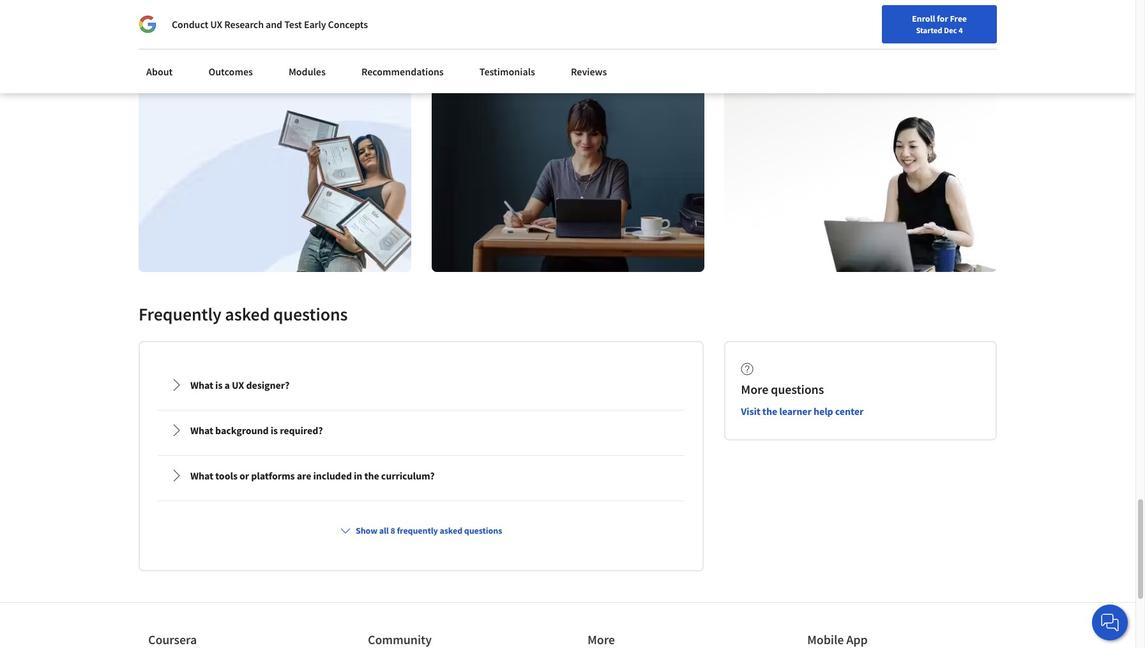 Task type: describe. For each thing, give the bounding box(es) containing it.
what for what is a ux designer?
[[190, 379, 213, 392]]

4
[[959, 25, 963, 35]]

in inside dropdown button
[[354, 470, 362, 483]]

platforms
[[251, 470, 295, 483]]

opens in a new tab image
[[369, 518, 380, 528]]

center
[[835, 405, 864, 418]]

all inside dropdown button
[[379, 525, 389, 537]]

included inside dropdown button
[[313, 470, 352, 483]]

your inside unlimited access to 7,000+ world-class courses, hands-on projects, and job-ready certificate programs - all included in your subscription
[[159, 46, 176, 57]]

world-
[[260, 20, 284, 32]]

1 vertical spatial the
[[763, 405, 778, 418]]

economy
[[912, 43, 947, 55]]

learner
[[780, 405, 812, 418]]

reviews
[[571, 65, 607, 78]]

explore degrees
[[452, 44, 523, 56]]

ux inside dropdown button
[[232, 379, 244, 392]]

background
[[215, 424, 269, 437]]

the inside dropdown button
[[364, 470, 379, 483]]

google image
[[139, 15, 157, 33]]

show all 8 frequently asked questions button
[[335, 520, 507, 543]]

community
[[368, 632, 432, 648]]

1 horizontal spatial your
[[773, 43, 790, 55]]

enroll
[[912, 13, 935, 24]]

started
[[916, 25, 943, 35]]

7,000+
[[233, 20, 258, 32]]

mobile
[[807, 632, 844, 648]]

modules link
[[281, 57, 333, 86]]

testimonials
[[480, 65, 535, 78]]

what tools or platforms are included in the curriculum? button
[[160, 458, 683, 494]]

2 horizontal spatial in
[[864, 43, 871, 55]]

access
[[198, 20, 222, 32]]

2 horizontal spatial questions
[[771, 382, 824, 398]]

free
[[950, 13, 967, 24]]

ready
[[224, 33, 245, 44]]

testimonials link
[[472, 57, 543, 86]]

questions inside dropdown button
[[464, 525, 502, 537]]

unlimited access to 7,000+ world-class courses, hands-on projects, and job-ready certificate programs - all included in your subscription
[[159, 20, 381, 57]]

show all 8 frequently asked questions
[[356, 525, 502, 537]]

mobile app
[[807, 632, 868, 648]]

required?
[[280, 424, 323, 437]]

and inside unlimited access to 7,000+ world-class courses, hands-on projects, and job-ready certificate programs - all included in your subscription
[[193, 33, 208, 44]]

programs
[[286, 33, 322, 44]]

are
[[297, 470, 311, 483]]

excel
[[843, 43, 862, 55]]

what for what tools or platforms are included in the curriculum?
[[190, 470, 213, 483]]

reviews link
[[563, 57, 615, 86]]

what is a ux designer? button
[[160, 368, 683, 403]]

outcomes
[[209, 65, 253, 78]]

recommendations
[[362, 65, 444, 78]]

coursera
[[148, 632, 197, 648]]

projects,
[[159, 33, 191, 44]]

explore degrees link
[[452, 44, 541, 59]]

a
[[225, 379, 230, 392]]

job-
[[209, 33, 224, 44]]

frequently asked questions
[[139, 303, 348, 326]]

upskill
[[745, 43, 771, 55]]

-
[[324, 33, 326, 44]]

learn more link
[[159, 69, 228, 85]]

on
[[363, 20, 372, 32]]

about
[[146, 65, 173, 78]]

what tools or platforms are included in the curriculum?
[[190, 470, 435, 483]]

in inside unlimited access to 7,000+ world-class courses, hands-on projects, and job-ready certificate programs - all included in your subscription
[[374, 33, 381, 44]]

1 vertical spatial to
[[834, 43, 841, 55]]

or
[[240, 470, 249, 483]]



Task type: locate. For each thing, give the bounding box(es) containing it.
enroll for free started dec 4
[[912, 13, 967, 35]]

2 vertical spatial what
[[190, 470, 213, 483]]

0 horizontal spatial asked
[[225, 303, 270, 326]]

1 vertical spatial ux
[[232, 379, 244, 392]]

to left excel
[[834, 43, 841, 55]]

conduct
[[172, 18, 208, 31]]

0 vertical spatial to
[[224, 20, 232, 32]]

1 vertical spatial more
[[588, 632, 615, 648]]

to inside unlimited access to 7,000+ world-class courses, hands-on projects, and job-ready certificate programs - all included in your subscription
[[224, 20, 232, 32]]

courses,
[[304, 20, 335, 32]]

ux right a
[[232, 379, 244, 392]]

what for what background is required?
[[190, 424, 213, 437]]

your right upskill
[[773, 43, 790, 55]]

english
[[891, 14, 922, 27]]

early
[[304, 18, 326, 31]]

0 horizontal spatial the
[[364, 470, 379, 483]]

8
[[391, 525, 395, 537]]

included down hands-
[[339, 33, 372, 44]]

more
[[741, 382, 769, 398], [588, 632, 615, 648]]

1 vertical spatial and
[[193, 33, 208, 44]]

more for more questions
[[741, 382, 769, 398]]

0 horizontal spatial is
[[215, 379, 223, 392]]

0 horizontal spatial ux
[[210, 18, 222, 31]]

in left curriculum?
[[354, 470, 362, 483]]

0 vertical spatial ux
[[210, 18, 222, 31]]

ux
[[210, 18, 222, 31], [232, 379, 244, 392]]

2 vertical spatial the
[[364, 470, 379, 483]]

2 vertical spatial questions
[[464, 525, 502, 537]]

1 horizontal spatial ux
[[232, 379, 244, 392]]

1 horizontal spatial the
[[763, 405, 778, 418]]

asked inside dropdown button
[[440, 525, 463, 537]]

0 horizontal spatial and
[[193, 33, 208, 44]]

None search field
[[182, 8, 489, 34]]

what is a ux designer?
[[190, 379, 290, 392]]

1 vertical spatial included
[[313, 470, 352, 483]]

0 horizontal spatial more
[[588, 632, 615, 648]]

1 horizontal spatial questions
[[464, 525, 502, 537]]

the left curriculum?
[[364, 470, 379, 483]]

0 vertical spatial more
[[741, 382, 769, 398]]

1 horizontal spatial asked
[[440, 525, 463, 537]]

visit the learner help center link
[[741, 405, 864, 418]]

1 vertical spatial is
[[271, 424, 278, 437]]

1 horizontal spatial all
[[379, 525, 389, 537]]

is
[[215, 379, 223, 392], [271, 424, 278, 437]]

what
[[190, 379, 213, 392], [190, 424, 213, 437], [190, 470, 213, 483]]

1 vertical spatial questions
[[771, 382, 824, 398]]

the right the visit
[[763, 405, 778, 418]]

0 vertical spatial is
[[215, 379, 223, 392]]

and up subscription
[[193, 33, 208, 44]]

1 horizontal spatial is
[[271, 424, 278, 437]]

employees
[[791, 43, 832, 55]]

designer?
[[246, 379, 290, 392]]

about link
[[139, 57, 180, 86]]

0 vertical spatial the
[[873, 43, 885, 55]]

and up certificate
[[266, 18, 282, 31]]

hands-
[[337, 20, 363, 32]]

frequently
[[139, 303, 222, 326]]

dec
[[944, 25, 957, 35]]

for
[[937, 13, 948, 24]]

to
[[224, 20, 232, 32], [834, 43, 841, 55]]

what left background
[[190, 424, 213, 437]]

0 vertical spatial what
[[190, 379, 213, 392]]

0 vertical spatial questions
[[273, 303, 348, 326]]

english button
[[868, 0, 945, 42]]

0 horizontal spatial in
[[354, 470, 362, 483]]

1 vertical spatial what
[[190, 424, 213, 437]]

certificate
[[247, 33, 284, 44]]

more for more
[[588, 632, 615, 648]]

1 what from the top
[[190, 379, 213, 392]]

all right the - at the left top
[[328, 33, 337, 44]]

recommendations link
[[354, 57, 452, 86]]

0 vertical spatial all
[[328, 33, 337, 44]]

your down projects,
[[159, 46, 176, 57]]

included inside unlimited access to 7,000+ world-class courses, hands-on projects, and job-ready certificate programs - all included in your subscription
[[339, 33, 372, 44]]

learn more
[[159, 69, 210, 82]]

1 horizontal spatial in
[[374, 33, 381, 44]]

chat with us image
[[1100, 613, 1121, 633]]

1 horizontal spatial more
[[741, 382, 769, 398]]

conduct ux research and test early concepts
[[172, 18, 368, 31]]

upskill your employees to excel in the digital economy
[[745, 43, 947, 55]]

class
[[284, 20, 302, 32]]

frequently
[[397, 525, 438, 537]]

in up recommendations
[[374, 33, 381, 44]]

more questions
[[741, 382, 824, 398]]

is left required? at bottom left
[[271, 424, 278, 437]]

subscription
[[178, 46, 224, 57]]

research
[[224, 18, 264, 31]]

included right are
[[313, 470, 352, 483]]

1 horizontal spatial to
[[834, 43, 841, 55]]

to up ready
[[224, 20, 232, 32]]

digital
[[887, 43, 910, 55]]

concepts
[[328, 18, 368, 31]]

what left a
[[190, 379, 213, 392]]

and
[[266, 18, 282, 31], [193, 33, 208, 44]]

show
[[356, 525, 378, 537]]

all
[[328, 33, 337, 44], [379, 525, 389, 537]]

what background is required? button
[[160, 413, 683, 449]]

is left a
[[215, 379, 223, 392]]

0 horizontal spatial your
[[159, 46, 176, 57]]

ux up job-
[[210, 18, 222, 31]]

in
[[374, 33, 381, 44], [864, 43, 871, 55], [354, 470, 362, 483]]

show notifications image
[[963, 16, 979, 31]]

2 what from the top
[[190, 424, 213, 437]]

modules
[[289, 65, 326, 78]]

in right excel
[[864, 43, 871, 55]]

your
[[773, 43, 790, 55], [159, 46, 176, 57]]

test
[[284, 18, 302, 31]]

asked
[[225, 303, 270, 326], [440, 525, 463, 537]]

outcomes link
[[201, 57, 261, 86]]

0 horizontal spatial to
[[224, 20, 232, 32]]

all left 8
[[379, 525, 389, 537]]

0 horizontal spatial all
[[328, 33, 337, 44]]

unlimited
[[159, 20, 196, 32]]

0 vertical spatial and
[[266, 18, 282, 31]]

help
[[814, 405, 833, 418]]

degrees
[[488, 44, 523, 56]]

visit
[[741, 405, 761, 418]]

learn
[[159, 69, 184, 82]]

collapsed list
[[155, 363, 688, 648]]

0 vertical spatial asked
[[225, 303, 270, 326]]

1 vertical spatial asked
[[440, 525, 463, 537]]

all inside unlimited access to 7,000+ world-class courses, hands-on projects, and job-ready certificate programs - all included in your subscription
[[328, 33, 337, 44]]

1 vertical spatial all
[[379, 525, 389, 537]]

what left tools
[[190, 470, 213, 483]]

tools
[[215, 470, 238, 483]]

the left digital
[[873, 43, 885, 55]]

0 horizontal spatial questions
[[273, 303, 348, 326]]

2 horizontal spatial the
[[873, 43, 885, 55]]

more
[[186, 69, 210, 82]]

0 vertical spatial included
[[339, 33, 372, 44]]

visit the learner help center
[[741, 405, 864, 418]]

1 horizontal spatial and
[[266, 18, 282, 31]]

explore
[[452, 44, 486, 56]]

curriculum?
[[381, 470, 435, 483]]

app
[[847, 632, 868, 648]]

included
[[339, 33, 372, 44], [313, 470, 352, 483]]

questions
[[273, 303, 348, 326], [771, 382, 824, 398], [464, 525, 502, 537]]

3 what from the top
[[190, 470, 213, 483]]

what background is required?
[[190, 424, 323, 437]]



Task type: vqa. For each thing, say whether or not it's contained in the screenshot.
the .
no



